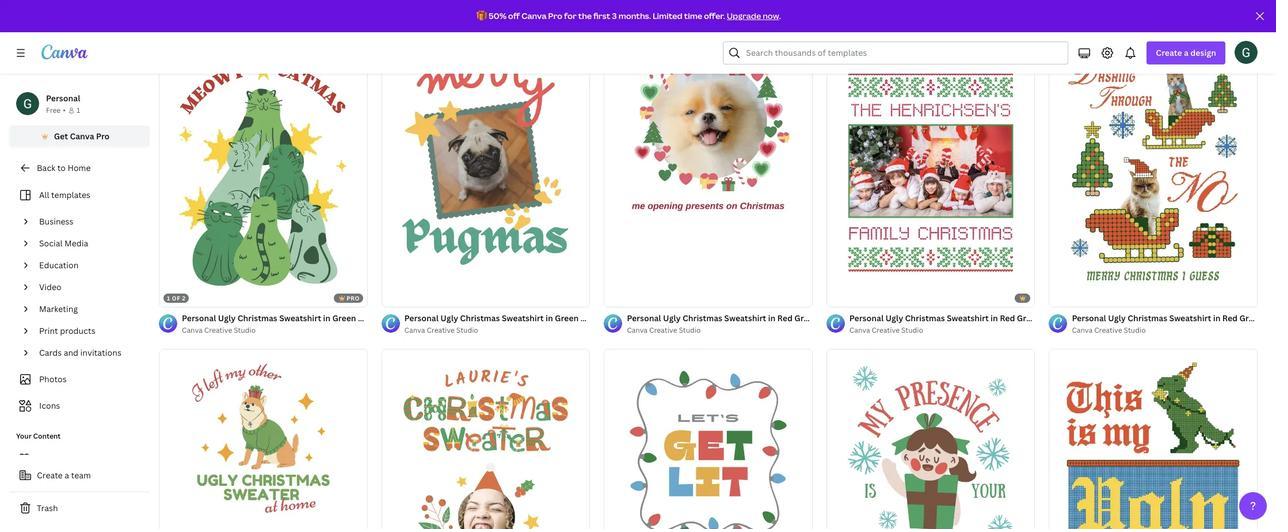 Task type: describe. For each thing, give the bounding box(es) containing it.
in for canva creative studio link for personal ugly christmas sweatshirt in red green yellow style link
[[768, 313, 776, 324]]

canva creative studio link for personal ugly christmas sweatshirt in red green yellow style link
[[627, 325, 813, 336]]

1 of 2 link
[[159, 39, 368, 307]]

green inside red blue and green friendly geometric personal holiday poster canva creative studio
[[681, 3, 704, 14]]

of
[[172, 294, 181, 302]]

canva creative studio link for 1st personal ugly christmas sweatshirt in green red yellow style link from right
[[404, 325, 590, 336]]

blue
[[644, 3, 662, 14]]

friendly for black
[[482, 3, 514, 14]]

icons
[[39, 400, 60, 411]]

video
[[39, 282, 61, 292]]

canva creative studio link for 1st personal ugly christmas sweatshirt in green red yellow style link from the left
[[182, 325, 368, 336]]

personal inside gold black and red friendly geometric personal holiday poster canva creative studio
[[560, 3, 594, 14]]

christmas for 1st personal ugly christmas sweatshirt in green red yellow style link from the left
[[238, 313, 277, 323]]

friendly for pink
[[1150, 3, 1183, 14]]

.
[[779, 10, 781, 21]]

off
[[508, 10, 520, 21]]

and for pink
[[1117, 3, 1131, 14]]

all templates
[[39, 189, 90, 200]]

social
[[39, 238, 63, 249]]

green pink and red friendly geometric personal hol
[[1072, 3, 1276, 14]]

trash link
[[9, 497, 150, 520]]

back
[[37, 162, 55, 173]]

2
[[182, 294, 186, 302]]

offer.
[[704, 10, 725, 21]]

canva inside red blue and green friendly geometric personal holiday poster canva creative studio
[[627, 16, 648, 25]]

your
[[16, 431, 32, 441]]

ugly for 1st personal ugly christmas sweatshirt in green red yellow style link from the left
[[218, 313, 236, 323]]

black
[[425, 3, 446, 14]]

templates
[[51, 189, 90, 200]]

marketing link
[[35, 298, 143, 320]]

studio inside personal ugly christmas sweatshirt in red green style canva creative studio
[[902, 325, 923, 335]]

the
[[578, 10, 592, 21]]

canva creative studio link for red blue and green friendly geometric personal holiday poster link
[[627, 15, 813, 27]]

canva inside personal ugly christmas sweatshirt in red green style canva creative studio
[[850, 325, 870, 335]]

christmas for 1st personal ugly christmas sweatshirt in green red yellow style link from right
[[460, 313, 500, 323]]

poster for gold black and red friendly geometric personal holiday poster
[[628, 3, 653, 14]]

gold black and red friendly geometric personal holiday poster canva creative studio
[[404, 3, 653, 25]]

first
[[594, 10, 611, 21]]

yel
[[1265, 313, 1276, 324]]

personal inside personal ugly christmas sweatshirt in red green yellow style canva creative studio
[[627, 313, 661, 324]]

poster for red blue and green friendly geometric personal holiday poster
[[852, 3, 877, 14]]

sweatshirt for personal ugly christmas sweatshirt in red green style link's canva creative studio link
[[947, 313, 989, 323]]

personal inside the personal ugly christmas sweatshirt in red green yel canva creative studio
[[1072, 313, 1106, 324]]

personal ugly christmas sweatshirt in red green yel link
[[1072, 312, 1276, 325]]

canva inside gold black and red friendly geometric personal holiday poster canva creative studio
[[404, 16, 425, 25]]

geometric for black
[[516, 3, 558, 14]]

in for canva creative studio link associated with 1st personal ugly christmas sweatshirt in green red yellow style link from the left
[[323, 313, 331, 323]]

personal ugly christmas sweatshirt in red green style canva creative studio
[[850, 313, 1063, 335]]

photos
[[39, 374, 67, 385]]

red inside gold black and red friendly geometric personal holiday poster canva creative studio
[[465, 3, 480, 14]]

creative for 1st personal ugly christmas sweatshirt in green red yellow style link from right
[[427, 325, 455, 335]]

all templates link
[[16, 184, 143, 206]]

pro inside button
[[96, 131, 110, 142]]

pro
[[347, 294, 360, 302]]

products
[[60, 325, 95, 336]]

marketing
[[39, 303, 78, 314]]

free •
[[46, 105, 66, 115]]

ugly for 1st personal ugly christmas sweatshirt in green red yellow style link from right
[[441, 313, 458, 323]]

a for design
[[1184, 47, 1189, 58]]

yellow for canva creative studio link for 1st personal ugly christmas sweatshirt in green red yellow style link from right
[[598, 313, 623, 323]]

and for black
[[448, 3, 463, 14]]

team
[[71, 470, 91, 481]]

get canva pro button
[[9, 126, 150, 147]]

green pink and red friendly geometric personal hol link
[[1072, 2, 1276, 15]]

personal ugly christmas sweatshirt in red green yel canva creative studio
[[1072, 313, 1276, 335]]

sweatshirt for canva creative studio link related to personal ugly christmas sweatshirt in red green yel link
[[1170, 313, 1212, 324]]

personal ugly christmas sweatshirt in red green style link
[[850, 312, 1063, 325]]

studio inside the personal ugly christmas sweatshirt in red green yel canva creative studio
[[1124, 325, 1146, 335]]

in for canva creative studio link for 1st personal ugly christmas sweatshirt in green red yellow style link from right
[[546, 313, 553, 323]]

studio for 1st personal ugly christmas sweatshirt in green red yellow style link from right
[[456, 325, 478, 335]]

greg robinson image
[[1235, 41, 1258, 64]]

green inside personal ugly christmas sweatshirt in red green style canva creative studio
[[1017, 313, 1041, 323]]

canva inside the personal ugly christmas sweatshirt in red green yel canva creative studio
[[1072, 325, 1093, 335]]

home
[[68, 162, 91, 173]]

print
[[39, 325, 58, 336]]

gold
[[404, 3, 423, 14]]

canva inside personal ugly christmas sweatshirt in red green yellow style canva creative studio
[[627, 325, 648, 335]]

creative inside the personal ugly christmas sweatshirt in red green yel canva creative studio
[[1095, 325, 1122, 335]]

personal inside personal ugly christmas sweatshirt in red green style canva creative studio
[[850, 313, 884, 323]]

hol
[[1264, 3, 1276, 14]]

media
[[65, 238, 88, 249]]

back to home link
[[9, 157, 150, 180]]

1 for 1
[[76, 105, 80, 115]]

canva creative studio link for gold black and red friendly geometric personal holiday poster link on the top of page
[[404, 15, 590, 26]]

limited
[[653, 10, 683, 21]]

studio for gold black and red friendly geometric personal holiday poster link on the top of page
[[456, 16, 478, 25]]

business link
[[35, 211, 143, 233]]

cards and invitations
[[39, 347, 121, 358]]

back to home
[[37, 162, 91, 173]]

🎁 50% off canva pro for the first 3 months. limited time offer. upgrade now .
[[477, 10, 781, 21]]

video link
[[35, 276, 143, 298]]

red inside personal ugly christmas sweatshirt in red green yellow style canva creative studio
[[778, 313, 793, 324]]

cards
[[39, 347, 62, 358]]

personal ugly christmas sweatshirt in green red yellow style canva creative studio for canva creative studio link associated with 1st personal ugly christmas sweatshirt in green red yellow style link from the left
[[182, 313, 423, 335]]

free
[[46, 105, 61, 115]]

icons link
[[16, 395, 143, 417]]

1 of 2
[[167, 294, 186, 302]]

for
[[564, 10, 577, 21]]

style for 1st personal ugly christmas sweatshirt in green red yellow style link from the left
[[403, 313, 423, 323]]

upgrade now button
[[727, 10, 779, 21]]

in for canva creative studio link related to personal ugly christmas sweatshirt in red green yel link
[[1213, 313, 1221, 324]]

to
[[57, 162, 66, 173]]

photos link
[[16, 368, 143, 390]]

creative for personal ugly christmas sweatshirt in red green yellow style link
[[649, 325, 677, 335]]

•
[[63, 105, 66, 115]]

studio for 1st personal ugly christmas sweatshirt in green red yellow style link from the left
[[234, 325, 256, 335]]



Task type: vqa. For each thing, say whether or not it's contained in the screenshot.
the sustainability
no



Task type: locate. For each thing, give the bounding box(es) containing it.
1 friendly from the left
[[482, 3, 514, 14]]

invitations
[[80, 347, 121, 358]]

5 ugly from the left
[[1108, 313, 1126, 324]]

1 horizontal spatial poster
[[852, 3, 877, 14]]

canva inside button
[[70, 131, 94, 142]]

in for personal ugly christmas sweatshirt in red green style link's canva creative studio link
[[991, 313, 998, 323]]

christmas
[[238, 313, 277, 323], [460, 313, 500, 323], [905, 313, 945, 323], [683, 313, 723, 324], [1128, 313, 1168, 324]]

2 yellow from the left
[[598, 313, 623, 323]]

christmas for personal ugly christmas sweatshirt in red green style link
[[905, 313, 945, 323]]

style inside personal ugly christmas sweatshirt in red green yellow style canva creative studio
[[848, 313, 868, 324]]

3 style from the left
[[1043, 313, 1063, 323]]

2 ugly from the left
[[441, 313, 458, 323]]

1 horizontal spatial create
[[1156, 47, 1182, 58]]

2 personal ugly christmas sweatshirt in green red yellow style link from the left
[[404, 312, 645, 325]]

create for create a team
[[37, 470, 63, 481]]

canva creative studio link
[[404, 15, 590, 26], [627, 15, 813, 27], [182, 325, 368, 336], [404, 325, 590, 336], [850, 325, 1035, 336], [627, 325, 813, 336], [1072, 325, 1258, 336]]

content
[[33, 431, 61, 441]]

5 in from the left
[[1213, 313, 1221, 324]]

and inside red blue and green friendly geometric personal holiday poster canva creative studio
[[664, 3, 679, 14]]

1 poster from the left
[[628, 3, 653, 14]]

studio
[[456, 16, 478, 25], [679, 16, 701, 25], [234, 325, 256, 335], [456, 325, 478, 335], [902, 325, 923, 335], [679, 325, 701, 335], [1124, 325, 1146, 335]]

yellow for canva creative studio link associated with 1st personal ugly christmas sweatshirt in green red yellow style link from the left
[[375, 313, 401, 323]]

christmas inside personal ugly christmas sweatshirt in red green yellow style canva creative studio
[[683, 313, 723, 324]]

friendly for blue
[[706, 3, 738, 14]]

and for blue
[[664, 3, 679, 14]]

studio for personal ugly christmas sweatshirt in red green yellow style link
[[679, 325, 701, 335]]

christmas for personal ugly christmas sweatshirt in red green yellow style link
[[683, 313, 723, 324]]

personal ugly christmas sweatshirt in red green yellow style canva creative studio
[[627, 313, 868, 335]]

2 geometric from the left
[[740, 3, 782, 14]]

friendly inside red blue and green friendly geometric personal holiday poster canva creative studio
[[706, 3, 738, 14]]

print products
[[39, 325, 95, 336]]

canva
[[522, 10, 547, 21], [404, 16, 425, 25], [627, 16, 648, 25], [70, 131, 94, 142], [182, 325, 203, 335], [404, 325, 425, 335], [850, 325, 870, 335], [627, 325, 648, 335], [1072, 325, 1093, 335]]

2 horizontal spatial friendly
[[1150, 3, 1183, 14]]

1 vertical spatial a
[[65, 470, 69, 481]]

geometric for pink
[[1185, 3, 1226, 14]]

1 geometric from the left
[[516, 3, 558, 14]]

1 style from the left
[[403, 313, 423, 323]]

a
[[1184, 47, 1189, 58], [65, 470, 69, 481]]

ugly inside the personal ugly christmas sweatshirt in red green yel canva creative studio
[[1108, 313, 1126, 324]]

your content
[[16, 431, 61, 441]]

red
[[465, 3, 480, 14], [627, 3, 642, 14], [1133, 3, 1148, 14], [358, 313, 373, 323], [581, 313, 596, 323], [1000, 313, 1015, 323], [778, 313, 793, 324], [1223, 313, 1238, 324]]

studio inside personal ugly christmas sweatshirt in red green yellow style canva creative studio
[[679, 325, 701, 335]]

holiday right .
[[820, 3, 850, 14]]

2 sweatshirt from the left
[[502, 313, 544, 323]]

1 christmas from the left
[[238, 313, 277, 323]]

creative for red blue and green friendly geometric personal holiday poster link
[[649, 16, 677, 25]]

create a team
[[37, 470, 91, 481]]

None search field
[[723, 41, 1069, 64]]

0 horizontal spatial poster
[[628, 3, 653, 14]]

and right pink
[[1117, 3, 1131, 14]]

2 friendly from the left
[[706, 3, 738, 14]]

0 horizontal spatial a
[[65, 470, 69, 481]]

personal ugly christmas sweatshirt in red green light blue style image
[[827, 349, 1035, 529]]

social media link
[[35, 233, 143, 254]]

create
[[1156, 47, 1182, 58], [37, 470, 63, 481]]

upgrade
[[727, 10, 761, 21]]

sweatshirt inside personal ugly christmas sweatshirt in red green style canva creative studio
[[947, 313, 989, 323]]

3
[[612, 10, 617, 21]]

create a design
[[1156, 47, 1216, 58]]

1 holiday from the left
[[596, 3, 626, 14]]

2 horizontal spatial geometric
[[1185, 3, 1226, 14]]

months.
[[619, 10, 651, 21]]

create for create a design
[[1156, 47, 1182, 58]]

sweatshirt
[[279, 313, 321, 323], [502, 313, 544, 323], [947, 313, 989, 323], [724, 313, 766, 324], [1170, 313, 1212, 324]]

business
[[39, 216, 73, 227]]

poster
[[628, 3, 653, 14], [852, 3, 877, 14]]

0 vertical spatial 1
[[76, 105, 80, 115]]

geometric inside gold black and red friendly geometric personal holiday poster canva creative studio
[[516, 3, 558, 14]]

creative inside gold black and red friendly geometric personal holiday poster canva creative studio
[[427, 16, 455, 25]]

style for personal ugly christmas sweatshirt in red green yellow style link
[[848, 313, 868, 324]]

sweatshirt inside the personal ugly christmas sweatshirt in red green yel canva creative studio
[[1170, 313, 1212, 324]]

0 vertical spatial a
[[1184, 47, 1189, 58]]

1 horizontal spatial geometric
[[740, 3, 782, 14]]

education link
[[35, 254, 143, 276]]

a inside dropdown button
[[1184, 47, 1189, 58]]

ugly for personal ugly christmas sweatshirt in red green yellow style link
[[663, 313, 681, 324]]

personal inside red blue and green friendly geometric personal holiday poster canva creative studio
[[784, 3, 818, 14]]

0 vertical spatial pro
[[548, 10, 562, 21]]

a left team
[[65, 470, 69, 481]]

0 horizontal spatial pro
[[96, 131, 110, 142]]

pink
[[1098, 3, 1115, 14]]

1 for 1 of 2
[[167, 294, 170, 302]]

friendly inside gold black and red friendly geometric personal holiday poster canva creative studio
[[482, 3, 514, 14]]

style
[[403, 313, 423, 323], [625, 313, 645, 323], [1043, 313, 1063, 323], [848, 313, 868, 324]]

3 christmas from the left
[[905, 313, 945, 323]]

creative inside personal ugly christmas sweatshirt in red green yellow style canva creative studio
[[649, 325, 677, 335]]

holiday inside red blue and green friendly geometric personal holiday poster canva creative studio
[[820, 3, 850, 14]]

1 left 'of'
[[167, 294, 170, 302]]

2 in from the left
[[546, 313, 553, 323]]

personal ugly christmas sweatshirt in green red yellow style link
[[182, 312, 423, 325], [404, 312, 645, 325]]

1 horizontal spatial yellow
[[598, 313, 623, 323]]

christmas for personal ugly christmas sweatshirt in red green yel link
[[1128, 313, 1168, 324]]

holiday inside gold black and red friendly geometric personal holiday poster canva creative studio
[[596, 3, 626, 14]]

get canva pro
[[54, 131, 110, 142]]

sweatshirt for canva creative studio link for 1st personal ugly christmas sweatshirt in green red yellow style link from right
[[502, 313, 544, 323]]

3 yellow from the left
[[820, 313, 846, 324]]

green inside personal ugly christmas sweatshirt in red green yellow style canva creative studio
[[795, 313, 818, 324]]

1 right •
[[76, 105, 80, 115]]

2 holiday from the left
[[820, 3, 850, 14]]

0 vertical spatial create
[[1156, 47, 1182, 58]]

studio for red blue and green friendly geometric personal holiday poster link
[[679, 16, 701, 25]]

create left team
[[37, 470, 63, 481]]

get
[[54, 131, 68, 142]]

style inside personal ugly christmas sweatshirt in red green style canva creative studio
[[1043, 313, 1063, 323]]

yellow for canva creative studio link for personal ugly christmas sweatshirt in red green yellow style link
[[820, 313, 846, 324]]

create inside button
[[37, 470, 63, 481]]

2 christmas from the left
[[460, 313, 500, 323]]

yellow inside personal ugly christmas sweatshirt in red green yellow style canva creative studio
[[820, 313, 846, 324]]

green
[[681, 3, 704, 14], [1072, 3, 1096, 14], [332, 313, 356, 323], [555, 313, 579, 323], [1017, 313, 1041, 323], [795, 313, 818, 324], [1240, 313, 1263, 324]]

geometric for blue
[[740, 3, 782, 14]]

1 horizontal spatial pro
[[548, 10, 562, 21]]

sweatshirt for canva creative studio link associated with 1st personal ugly christmas sweatshirt in green red yellow style link from the left
[[279, 313, 321, 323]]

cards and invitations link
[[35, 342, 143, 364]]

creative inside red blue and green friendly geometric personal holiday poster canva creative studio
[[649, 16, 677, 25]]

2 poster from the left
[[852, 3, 877, 14]]

geometric inside red blue and green friendly geometric personal holiday poster canva creative studio
[[740, 3, 782, 14]]

and right cards
[[64, 347, 78, 358]]

in inside personal ugly christmas sweatshirt in red green yellow style canva creative studio
[[768, 313, 776, 324]]

1 personal ugly christmas sweatshirt in green red yellow style link from the left
[[182, 312, 423, 325]]

4 christmas from the left
[[683, 313, 723, 324]]

design
[[1191, 47, 1216, 58]]

geometric
[[516, 3, 558, 14], [740, 3, 782, 14], [1185, 3, 1226, 14]]

red blue and green friendly geometric personal holiday poster link
[[627, 2, 877, 15]]

and right blue
[[664, 3, 679, 14]]

ugly inside personal ugly christmas sweatshirt in red green yellow style canva creative studio
[[663, 313, 681, 324]]

1 in from the left
[[323, 313, 331, 323]]

christmas inside the personal ugly christmas sweatshirt in red green yel canva creative studio
[[1128, 313, 1168, 324]]

sweatshirt inside personal ugly christmas sweatshirt in red green yellow style canva creative studio
[[724, 313, 766, 324]]

holiday for red blue and green friendly geometric personal holiday poster
[[820, 3, 850, 14]]

canva creative studio link for personal ugly christmas sweatshirt in red green yel link
[[1072, 325, 1258, 336]]

red inside the personal ugly christmas sweatshirt in red green yel canva creative studio
[[1223, 313, 1238, 324]]

personal
[[560, 3, 594, 14], [784, 3, 818, 14], [1228, 3, 1262, 14], [46, 93, 80, 104], [182, 313, 216, 323], [404, 313, 439, 323], [850, 313, 884, 323], [627, 313, 661, 324], [1072, 313, 1106, 324]]

3 geometric from the left
[[1185, 3, 1226, 14]]

1 personal ugly christmas sweatshirt in green red yellow style canva creative studio from the left
[[182, 313, 423, 335]]

2 style from the left
[[625, 313, 645, 323]]

sweatshirt for canva creative studio link for personal ugly christmas sweatshirt in red green yellow style link
[[724, 313, 766, 324]]

a for team
[[65, 470, 69, 481]]

gold black and red friendly geometric personal holiday poster link
[[404, 2, 653, 15]]

creative for gold black and red friendly geometric personal holiday poster link on the top of page
[[427, 16, 455, 25]]

personal ugly christmas sweatshirt in red green yellow style image
[[604, 39, 813, 307], [1049, 39, 1258, 307], [381, 349, 590, 529], [604, 349, 813, 529]]

1 vertical spatial 1
[[167, 294, 170, 302]]

1
[[76, 105, 80, 115], [167, 294, 170, 302]]

0 horizontal spatial yellow
[[375, 313, 401, 323]]

trash
[[37, 503, 58, 514]]

1 vertical spatial pro
[[96, 131, 110, 142]]

2 personal ugly christmas sweatshirt in green red yellow style canva creative studio from the left
[[404, 313, 645, 335]]

red inside personal ugly christmas sweatshirt in red green style canva creative studio
[[1000, 313, 1015, 323]]

print products link
[[35, 320, 143, 342]]

1 sweatshirt from the left
[[279, 313, 321, 323]]

red blue and green friendly geometric personal holiday poster canva creative studio
[[627, 3, 877, 25]]

education
[[39, 260, 78, 271]]

4 style from the left
[[848, 313, 868, 324]]

poster inside gold black and red friendly geometric personal holiday poster canva creative studio
[[628, 3, 653, 14]]

0 horizontal spatial friendly
[[482, 3, 514, 14]]

0 horizontal spatial geometric
[[516, 3, 558, 14]]

0 horizontal spatial holiday
[[596, 3, 626, 14]]

personal ugly christmas sweatshirt in green red yellow style canva creative studio
[[182, 313, 423, 335], [404, 313, 645, 335]]

time
[[684, 10, 702, 21]]

christmas inside personal ugly christmas sweatshirt in red green style canva creative studio
[[905, 313, 945, 323]]

personal ugly christmas sweatshirt in green red yellow style canva creative studio for canva creative studio link for 1st personal ugly christmas sweatshirt in green red yellow style link from right
[[404, 313, 645, 335]]

1 horizontal spatial a
[[1184, 47, 1189, 58]]

ugly for personal ugly christmas sweatshirt in red green yel link
[[1108, 313, 1126, 324]]

red inside red blue and green friendly geometric personal holiday poster canva creative studio
[[627, 3, 642, 14]]

in inside personal ugly christmas sweatshirt in red green style canva creative studio
[[991, 313, 998, 323]]

green inside the personal ugly christmas sweatshirt in red green yel canva creative studio
[[1240, 313, 1263, 324]]

yellow
[[375, 313, 401, 323], [598, 313, 623, 323], [820, 313, 846, 324]]

1 yellow from the left
[[375, 313, 401, 323]]

style for 1st personal ugly christmas sweatshirt in green red yellow style link from right
[[625, 313, 645, 323]]

4 ugly from the left
[[663, 313, 681, 324]]

canva creative studio link for personal ugly christmas sweatshirt in red green style link
[[850, 325, 1035, 336]]

4 sweatshirt from the left
[[724, 313, 766, 324]]

create a team button
[[9, 464, 150, 487]]

holiday right the
[[596, 3, 626, 14]]

create left design
[[1156, 47, 1182, 58]]

ugly
[[218, 313, 236, 323], [441, 313, 458, 323], [886, 313, 903, 323], [663, 313, 681, 324], [1108, 313, 1126, 324]]

1 ugly from the left
[[218, 313, 236, 323]]

and right black
[[448, 3, 463, 14]]

studio inside gold black and red friendly geometric personal holiday poster canva creative studio
[[456, 16, 478, 25]]

pro left the for
[[548, 10, 562, 21]]

studio inside red blue and green friendly geometric personal holiday poster canva creative studio
[[679, 16, 701, 25]]

1 horizontal spatial friendly
[[706, 3, 738, 14]]

🎁
[[477, 10, 487, 21]]

3 in from the left
[[991, 313, 998, 323]]

in inside the personal ugly christmas sweatshirt in red green yel canva creative studio
[[1213, 313, 1221, 324]]

poster inside red blue and green friendly geometric personal holiday poster canva creative studio
[[852, 3, 877, 14]]

2 horizontal spatial yellow
[[820, 313, 846, 324]]

1 vertical spatial create
[[37, 470, 63, 481]]

create inside dropdown button
[[1156, 47, 1182, 58]]

ugly for personal ugly christmas sweatshirt in red green style link
[[886, 313, 903, 323]]

Search search field
[[746, 42, 1061, 64]]

5 christmas from the left
[[1128, 313, 1168, 324]]

holiday for gold black and red friendly geometric personal holiday poster
[[596, 3, 626, 14]]

5 sweatshirt from the left
[[1170, 313, 1212, 324]]

creative for 1st personal ugly christmas sweatshirt in green red yellow style link from the left
[[204, 325, 232, 335]]

personal ugly christmas sweatshirt in red green yellow style link
[[627, 312, 868, 325]]

personal ugly christmas sweatshirt in red blue green style image
[[1049, 349, 1258, 529]]

creative inside personal ugly christmas sweatshirt in red green style canva creative studio
[[872, 325, 900, 335]]

personal ugly christmas sweatshirt in green red yellow style image
[[159, 39, 368, 307], [381, 39, 590, 307], [159, 349, 368, 529]]

social media
[[39, 238, 88, 249]]

a left design
[[1184, 47, 1189, 58]]

3 sweatshirt from the left
[[947, 313, 989, 323]]

a inside button
[[65, 470, 69, 481]]

pro up back to home link
[[96, 131, 110, 142]]

3 ugly from the left
[[886, 313, 903, 323]]

0 horizontal spatial 1
[[76, 105, 80, 115]]

50%
[[489, 10, 507, 21]]

all
[[39, 189, 49, 200]]

holiday
[[596, 3, 626, 14], [820, 3, 850, 14]]

1 horizontal spatial holiday
[[820, 3, 850, 14]]

friendly
[[482, 3, 514, 14], [706, 3, 738, 14], [1150, 3, 1183, 14]]

0 horizontal spatial create
[[37, 470, 63, 481]]

1 horizontal spatial 1
[[167, 294, 170, 302]]

create a design button
[[1147, 41, 1226, 64]]

in
[[323, 313, 331, 323], [546, 313, 553, 323], [991, 313, 998, 323], [768, 313, 776, 324], [1213, 313, 1221, 324]]

and inside gold black and red friendly geometric personal holiday poster canva creative studio
[[448, 3, 463, 14]]

3 friendly from the left
[[1150, 3, 1183, 14]]

creative
[[427, 16, 455, 25], [649, 16, 677, 25], [204, 325, 232, 335], [427, 325, 455, 335], [872, 325, 900, 335], [649, 325, 677, 335], [1095, 325, 1122, 335]]

ugly inside personal ugly christmas sweatshirt in red green style canva creative studio
[[886, 313, 903, 323]]

personal ugly christmas sweatshirt in red green style image
[[827, 39, 1035, 307]]

now
[[763, 10, 779, 21]]

4 in from the left
[[768, 313, 776, 324]]



